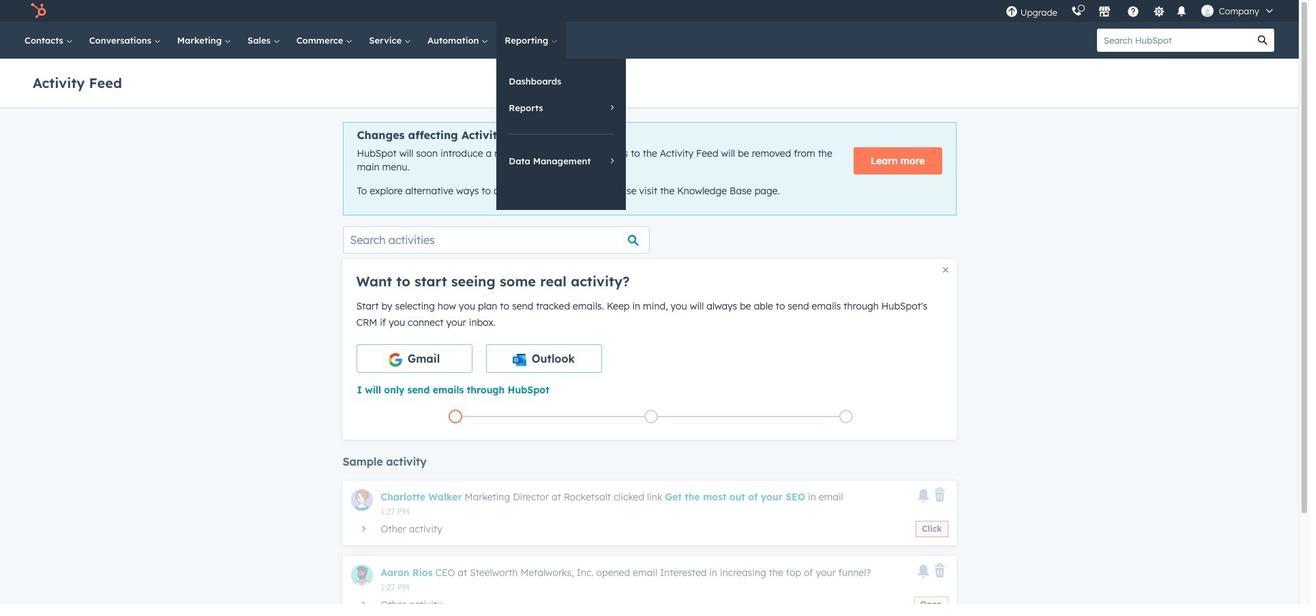 Task type: locate. For each thing, give the bounding box(es) containing it.
reporting menu
[[497, 59, 626, 210]]

menu
[[999, 0, 1282, 22]]

list
[[358, 407, 944, 426]]

onboarding.steps.finalstep.title image
[[843, 413, 850, 421]]

Search HubSpot search field
[[1097, 29, 1251, 52]]

None checkbox
[[356, 344, 472, 373], [486, 344, 602, 373], [356, 344, 472, 373], [486, 344, 602, 373]]

marketplaces image
[[1098, 6, 1110, 18]]

close image
[[943, 267, 948, 273]]



Task type: describe. For each thing, give the bounding box(es) containing it.
onboarding.steps.sendtrackedemailingmail.title image
[[647, 413, 654, 421]]

jacob simon image
[[1201, 5, 1213, 17]]

Search activities search field
[[343, 226, 649, 253]]



Task type: vqa. For each thing, say whether or not it's contained in the screenshot.
Marketplaces icon on the top of the page
yes



